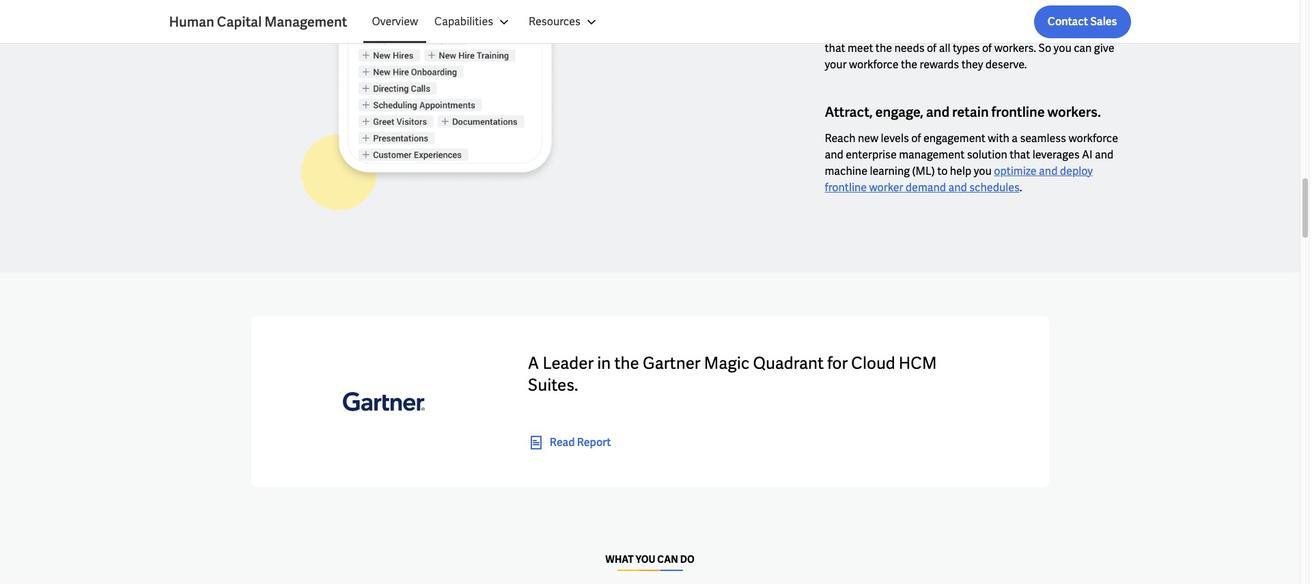 Task type: locate. For each thing, give the bounding box(es) containing it.
schedules
[[970, 180, 1020, 195]]

in
[[597, 352, 611, 374]]

mobile device showing employee profile with feedback and skills. image
[[169, 0, 721, 229]]

list
[[364, 5, 1131, 38]]

new
[[858, 131, 879, 145]]

1 vertical spatial workforce
[[1069, 131, 1119, 145]]

resources
[[529, 14, 581, 29]]

1 horizontal spatial workforce
[[1069, 131, 1119, 145]]

levels
[[881, 131, 909, 145]]

0 vertical spatial to
[[1059, 25, 1069, 39]]

plans
[[1097, 25, 1124, 39]]

a
[[1012, 131, 1018, 145]]

retain
[[952, 103, 989, 121]]

of
[[927, 41, 937, 55], [982, 41, 992, 55], [912, 131, 921, 145]]

allow
[[1010, 25, 1036, 39]]

rewards
[[920, 57, 959, 72]]

the inside the "a leader in the gartner magic quadrant for cloud hcm suites."
[[615, 352, 639, 374]]

1 horizontal spatial of
[[927, 41, 937, 55]]

capabilities
[[435, 14, 493, 29]]

seamless
[[1020, 131, 1067, 145]]

and down help
[[949, 180, 967, 195]]

0 horizontal spatial of
[[912, 131, 921, 145]]

workforce
[[849, 57, 899, 72], [1069, 131, 1119, 145]]

types
[[953, 41, 980, 55]]

attract, engage, and retain frontline workers.
[[825, 103, 1101, 121]]

2 vertical spatial the
[[615, 352, 639, 374]]

human capital management link
[[169, 12, 364, 31]]

do
[[680, 553, 695, 566]]

of down "tools" at the top of the page
[[982, 41, 992, 55]]

frontline up a
[[992, 103, 1045, 121]]

1 horizontal spatial workers.
[[1048, 103, 1101, 121]]

demand
[[906, 180, 946, 195]]

workers. inside tools allow you to form plans that meet the needs of all types of workers. so you can give your workforce the rewards they deserve.
[[995, 41, 1036, 55]]

you inside reach new levels of engagement with a seamless workforce and enterprise management solution that leverages ai and machine learning (ml) to help you
[[974, 164, 992, 178]]

.
[[1020, 180, 1022, 195]]

to left the form on the top right of page
[[1059, 25, 1069, 39]]

0 horizontal spatial the
[[615, 352, 639, 374]]

that up optimize
[[1010, 147, 1031, 162]]

0 vertical spatial that
[[825, 41, 846, 55]]

hcm
[[899, 352, 937, 374]]

all
[[939, 41, 951, 55]]

0 horizontal spatial to
[[938, 164, 948, 178]]

you up so
[[1039, 25, 1057, 39]]

of left all
[[927, 41, 937, 55]]

1 vertical spatial the
[[901, 57, 918, 72]]

workforce inside reach new levels of engagement with a seamless workforce and enterprise management solution that leverages ai and machine learning (ml) to help you
[[1069, 131, 1119, 145]]

0 vertical spatial the
[[876, 41, 892, 55]]

with
[[988, 131, 1010, 145]]

0 vertical spatial workforce
[[849, 57, 899, 72]]

give
[[1094, 41, 1115, 55]]

0 horizontal spatial workers.
[[995, 41, 1036, 55]]

management
[[899, 147, 965, 162]]

1 horizontal spatial that
[[1010, 147, 1031, 162]]

0 vertical spatial workers.
[[995, 41, 1036, 55]]

that
[[825, 41, 846, 55], [1010, 147, 1031, 162]]

you down "solution"
[[974, 164, 992, 178]]

1 horizontal spatial frontline
[[992, 103, 1045, 121]]

0 horizontal spatial frontline
[[825, 180, 867, 195]]

workforce down meet
[[849, 57, 899, 72]]

the right meet
[[876, 41, 892, 55]]

and up engagement
[[926, 103, 950, 121]]

0 horizontal spatial that
[[825, 41, 846, 55]]

workers. down allow
[[995, 41, 1036, 55]]

you
[[1039, 25, 1057, 39], [1054, 41, 1072, 55], [974, 164, 992, 178]]

learning
[[870, 164, 910, 178]]

the
[[876, 41, 892, 55], [901, 57, 918, 72], [615, 352, 639, 374]]

(ml)
[[912, 164, 935, 178]]

workers.
[[995, 41, 1036, 55], [1048, 103, 1101, 121]]

workers. up seamless
[[1048, 103, 1101, 121]]

and right ai
[[1095, 147, 1114, 162]]

1 vertical spatial you
[[1054, 41, 1072, 55]]

you right so
[[1054, 41, 1072, 55]]

enterprise
[[846, 147, 897, 162]]

1 horizontal spatial to
[[1059, 25, 1069, 39]]

to
[[1059, 25, 1069, 39], [938, 164, 948, 178]]

machine
[[825, 164, 868, 178]]

deploy
[[1060, 164, 1093, 178]]

gartner image
[[343, 383, 425, 421]]

1 vertical spatial that
[[1010, 147, 1031, 162]]

0 horizontal spatial workforce
[[849, 57, 899, 72]]

2 vertical spatial you
[[974, 164, 992, 178]]

frontline down the machine
[[825, 180, 867, 195]]

optimize and deploy frontline worker demand and schedules
[[825, 164, 1093, 195]]

read
[[550, 435, 575, 449]]

and
[[926, 103, 950, 121], [825, 147, 844, 162], [1095, 147, 1114, 162], [1039, 164, 1058, 178], [949, 180, 967, 195]]

reach
[[825, 131, 856, 145]]

menu
[[364, 5, 608, 38]]

frontline
[[992, 103, 1045, 121], [825, 180, 867, 195]]

the down "needs" at the top right
[[901, 57, 918, 72]]

and down the reach
[[825, 147, 844, 162]]

that inside reach new levels of engagement with a seamless workforce and enterprise management solution that leverages ai and machine learning (ml) to help you
[[1010, 147, 1031, 162]]

what you can do
[[606, 553, 695, 566]]

optimize
[[994, 164, 1037, 178]]

they
[[962, 57, 983, 72]]

to left help
[[938, 164, 948, 178]]

the right in
[[615, 352, 639, 374]]

that up your
[[825, 41, 846, 55]]

1 vertical spatial to
[[938, 164, 948, 178]]

your
[[825, 57, 847, 72]]

workforce up ai
[[1069, 131, 1119, 145]]

of right levels
[[912, 131, 921, 145]]

1 vertical spatial frontline
[[825, 180, 867, 195]]



Task type: describe. For each thing, give the bounding box(es) containing it.
contact sales
[[1048, 14, 1117, 29]]

resources button
[[521, 5, 608, 38]]

0 vertical spatial you
[[1039, 25, 1057, 39]]

worker
[[869, 180, 904, 195]]

menu containing overview
[[364, 5, 608, 38]]

suites.
[[528, 374, 578, 396]]

form
[[1072, 25, 1095, 39]]

to inside reach new levels of engagement with a seamless workforce and enterprise management solution that leverages ai and machine learning (ml) to help you
[[938, 164, 948, 178]]

a
[[528, 352, 539, 374]]

contact
[[1048, 14, 1088, 29]]

capabilities button
[[426, 5, 521, 38]]

1 horizontal spatial the
[[876, 41, 892, 55]]

contact sales link
[[1034, 5, 1131, 38]]

read report
[[550, 435, 611, 449]]

workforce inside tools allow you to form plans that meet the needs of all types of workers. so you can give your workforce the rewards they deserve.
[[849, 57, 899, 72]]

engage,
[[876, 103, 924, 121]]

of inside reach new levels of engagement with a seamless workforce and enterprise management solution that leverages ai and machine learning (ml) to help you
[[912, 131, 921, 145]]

overview
[[372, 14, 418, 29]]

for
[[828, 352, 848, 374]]

that inside tools allow you to form plans that meet the needs of all types of workers. so you can give your workforce the rewards they deserve.
[[825, 41, 846, 55]]

read report link
[[528, 434, 611, 451]]

cloud
[[852, 352, 896, 374]]

can
[[658, 553, 678, 566]]

sales
[[1091, 14, 1117, 29]]

what
[[606, 553, 634, 566]]

meet
[[848, 41, 874, 55]]

leverages
[[1033, 147, 1080, 162]]

human capital management
[[169, 13, 347, 31]]

list containing overview
[[364, 5, 1131, 38]]

magic
[[704, 352, 750, 374]]

leader
[[543, 352, 594, 374]]

management
[[265, 13, 347, 31]]

gartner
[[643, 352, 701, 374]]

deserve.
[[986, 57, 1027, 72]]

solution
[[967, 147, 1008, 162]]

human
[[169, 13, 214, 31]]

capital
[[217, 13, 262, 31]]

2 horizontal spatial the
[[901, 57, 918, 72]]

you
[[636, 553, 656, 566]]

overview link
[[364, 5, 426, 38]]

optimize and deploy frontline worker demand and schedules link
[[825, 164, 1093, 195]]

report
[[577, 435, 611, 449]]

to inside tools allow you to form plans that meet the needs of all types of workers. so you can give your workforce the rewards they deserve.
[[1059, 25, 1069, 39]]

and down leverages
[[1039, 164, 1058, 178]]

0 vertical spatial frontline
[[992, 103, 1045, 121]]

a leader in the gartner magic quadrant for cloud hcm suites.
[[528, 352, 937, 396]]

so
[[1039, 41, 1052, 55]]

engagement
[[924, 131, 986, 145]]

attract,
[[825, 103, 873, 121]]

help
[[950, 164, 972, 178]]

quadrant
[[753, 352, 824, 374]]

2 horizontal spatial of
[[982, 41, 992, 55]]

tools
[[983, 25, 1008, 39]]

tools allow you to form plans that meet the needs of all types of workers. so you can give your workforce the rewards they deserve.
[[825, 25, 1124, 72]]

can
[[1074, 41, 1092, 55]]

frontline inside optimize and deploy frontline worker demand and schedules
[[825, 180, 867, 195]]

1 vertical spatial workers.
[[1048, 103, 1101, 121]]

ai
[[1082, 147, 1093, 162]]

needs
[[895, 41, 925, 55]]

reach new levels of engagement with a seamless workforce and enterprise management solution that leverages ai and machine learning (ml) to help you
[[825, 131, 1119, 178]]



Task type: vqa. For each thing, say whether or not it's contained in the screenshot.
checkbox
no



